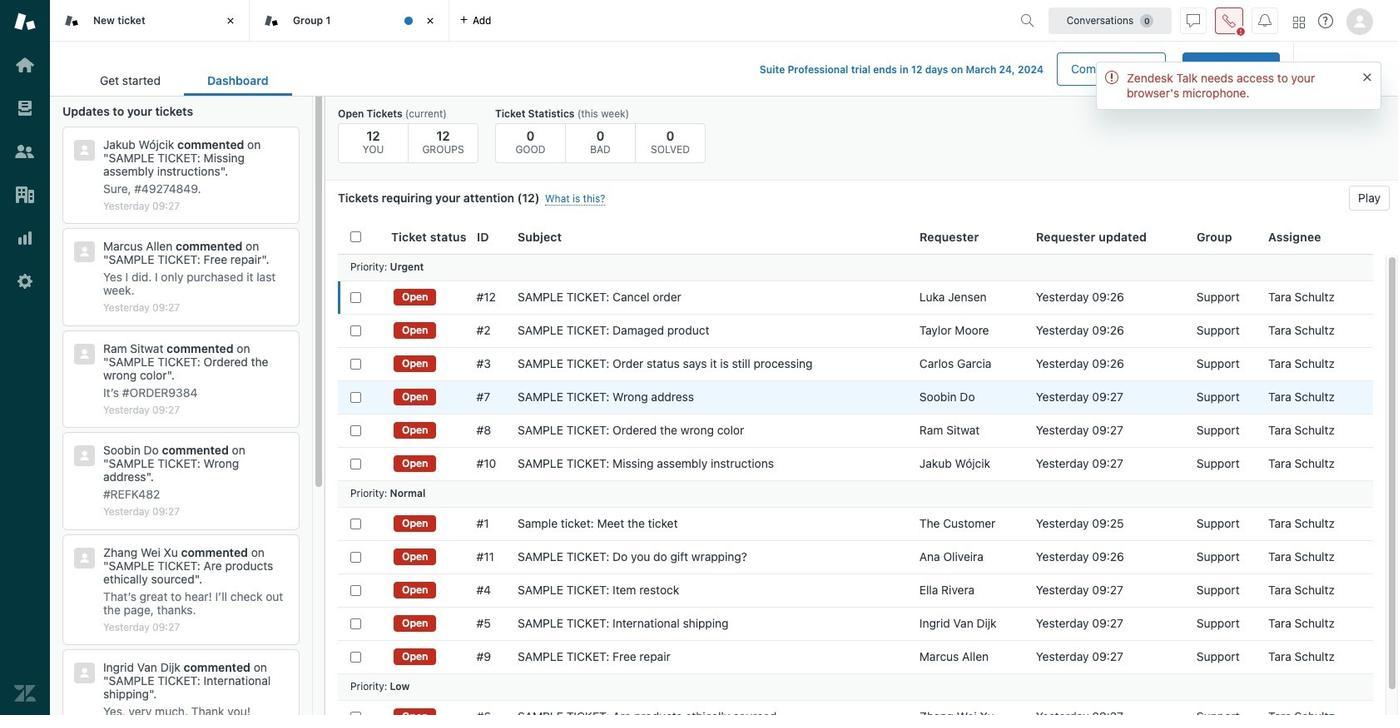 Task type: locate. For each thing, give the bounding box(es) containing it.
March 24, 2024 text field
[[966, 63, 1044, 76]]

tabs tab list
[[50, 0, 1014, 42]]

zendesk image
[[14, 683, 36, 704]]

1 close image from the left
[[222, 12, 239, 29]]

grid
[[325, 221, 1398, 715]]

0 horizontal spatial close image
[[222, 12, 239, 29]]

None checkbox
[[350, 292, 361, 303], [350, 325, 361, 336], [350, 425, 361, 436], [350, 458, 361, 469], [350, 551, 361, 562], [350, 618, 361, 629], [350, 651, 361, 662], [350, 292, 361, 303], [350, 325, 361, 336], [350, 425, 361, 436], [350, 458, 361, 469], [350, 551, 361, 562], [350, 618, 361, 629], [350, 651, 361, 662]]

get help image
[[1319, 13, 1334, 28]]

tab list
[[77, 65, 292, 96]]

None checkbox
[[350, 358, 361, 369], [350, 392, 361, 402], [350, 518, 361, 529], [350, 585, 361, 596], [350, 711, 361, 715], [350, 358, 361, 369], [350, 392, 361, 402], [350, 518, 361, 529], [350, 585, 361, 596], [350, 711, 361, 715]]

reporting image
[[14, 227, 36, 249]]

notifications image
[[1259, 14, 1272, 27]]

1 horizontal spatial close image
[[422, 12, 439, 29]]

views image
[[14, 97, 36, 119]]

close image
[[222, 12, 239, 29], [422, 12, 439, 29]]

tab
[[50, 0, 250, 42], [250, 0, 449, 42], [77, 65, 184, 96]]

zendesk support image
[[14, 11, 36, 32]]



Task type: describe. For each thing, give the bounding box(es) containing it.
zendesk products image
[[1294, 16, 1305, 28]]

admin image
[[14, 271, 36, 292]]

get started image
[[14, 54, 36, 76]]

main element
[[0, 0, 50, 715]]

Select All Tickets checkbox
[[350, 232, 361, 242]]

button displays agent's chat status as invisible. image
[[1187, 14, 1200, 27]]

2 close image from the left
[[422, 12, 439, 29]]

organizations image
[[14, 184, 36, 206]]

customers image
[[14, 141, 36, 162]]



Task type: vqa. For each thing, say whether or not it's contained in the screenshot.
2nd Close icon from left
yes



